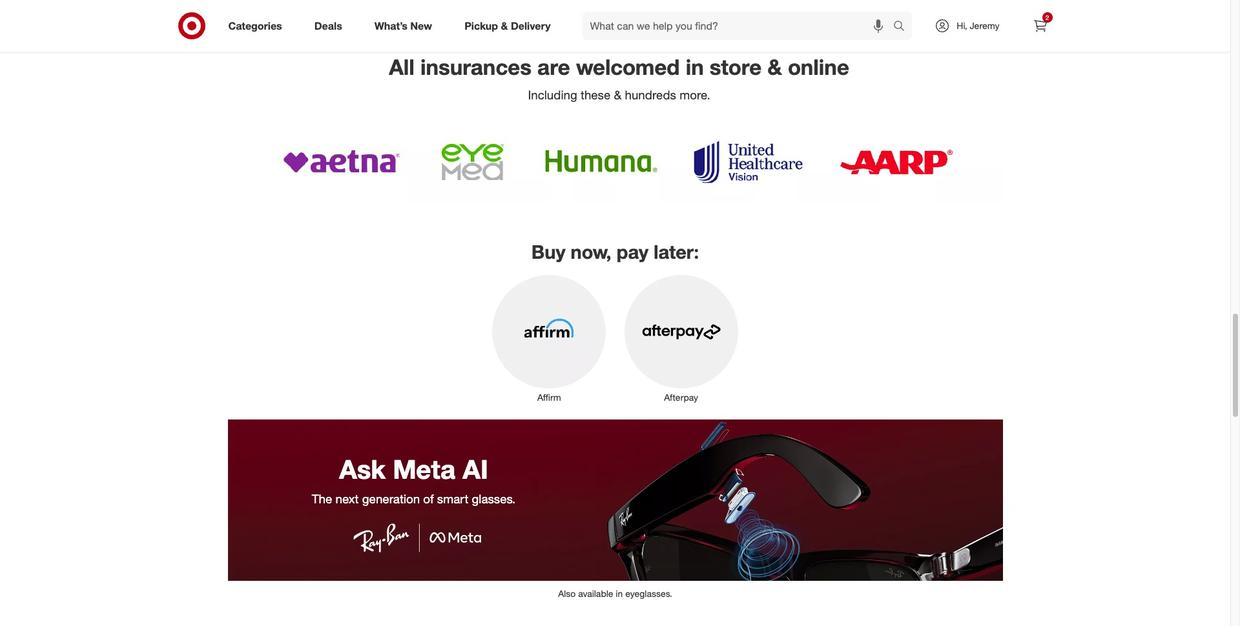 Task type: describe. For each thing, give the bounding box(es) containing it.
ray-
[[563, 17, 582, 28]]

1 vertical spatial in
[[616, 589, 623, 600]]

buy
[[531, 240, 565, 264]]

a
[[440, 17, 446, 28]]

ray-ban link
[[528, 0, 633, 29]]

coach
[[922, 17, 949, 28]]

oakley link
[[646, 0, 752, 29]]

delivery
[[511, 19, 551, 32]]

ray-ban stories. rayban and meta logo image
[[228, 420, 1003, 582]]

cat & jack link
[[173, 0, 279, 29]]

ask
[[339, 453, 386, 486]]

including
[[528, 88, 577, 102]]

coach link
[[883, 0, 988, 29]]

pickup & delivery
[[465, 19, 551, 32]]

& right the store
[[768, 55, 782, 80]]

glasses.
[[472, 492, 516, 507]]

categories link
[[217, 12, 298, 40]]

goodfellow
[[311, 17, 357, 28]]

new for what's
[[410, 19, 432, 32]]

cat & jack image
[[173, 0, 279, 14]]

cat
[[204, 17, 218, 28]]

affirm link
[[483, 273, 615, 405]]

armani exchange
[[1018, 17, 1089, 28]]

of
[[423, 492, 434, 507]]

search
[[888, 20, 919, 33]]

are
[[537, 55, 570, 80]]

online
[[788, 55, 849, 80]]

deals link
[[303, 12, 358, 40]]

coach image
[[883, 0, 988, 14]]

goodfellow & co link
[[292, 0, 397, 29]]

ban
[[582, 17, 598, 28]]

new for a
[[449, 17, 467, 28]]

afterpay link
[[615, 273, 747, 405]]

deals
[[314, 19, 342, 32]]

afterpay
[[664, 392, 698, 403]]

the
[[312, 492, 332, 507]]

armani exchange link
[[1001, 0, 1106, 29]]

pickup & delivery link
[[454, 12, 567, 40]]

ray-ban
[[563, 17, 598, 28]]



Task type: locate. For each thing, give the bounding box(es) containing it.
oakley image
[[646, 0, 752, 14]]

what's
[[374, 19, 408, 32]]

affirm
[[537, 392, 561, 403]]

categories
[[228, 19, 282, 32]]

& right these
[[614, 88, 622, 102]]

eyeglasses.
[[625, 589, 672, 600]]

& for cat
[[221, 17, 227, 28]]

the next generation of smart glasses.
[[312, 492, 516, 507]]

& right cat on the top left of the page
[[221, 17, 227, 28]]

ray ban image
[[528, 0, 633, 14]]

available
[[578, 589, 613, 600]]

also
[[558, 589, 576, 600]]

all
[[389, 55, 415, 80]]

also available in eyeglasses.
[[558, 589, 672, 600]]

new left a
[[410, 19, 432, 32]]

new
[[449, 17, 467, 28], [410, 19, 432, 32]]

jack
[[229, 17, 248, 28]]

buy now, pay later:
[[531, 240, 699, 264]]

insurances
[[420, 55, 532, 80]]

a new day link
[[410, 0, 515, 29]]

armani
[[1018, 17, 1047, 28]]

including these & hundreds more.
[[528, 88, 710, 102]]

in up 'more.'
[[686, 55, 704, 80]]

hi,
[[957, 20, 967, 31]]

exchange
[[1049, 17, 1089, 28]]

store
[[710, 55, 762, 80]]

& right pickup
[[501, 19, 508, 32]]

& for pickup
[[501, 19, 508, 32]]

all insurances are welcomed in store & online
[[389, 55, 849, 80]]

1 horizontal spatial in
[[686, 55, 704, 80]]

in right available
[[616, 589, 623, 600]]

new right a
[[449, 17, 467, 28]]

day
[[469, 17, 485, 28]]

later:
[[654, 240, 699, 264]]

2 link
[[1026, 12, 1055, 40]]

0 horizontal spatial new
[[410, 19, 432, 32]]

more.
[[680, 88, 710, 102]]

what's new
[[374, 19, 432, 32]]

these
[[581, 88, 611, 102]]

vogue image
[[764, 0, 870, 14]]

2
[[1046, 14, 1049, 21]]

jeremy
[[970, 20, 1000, 31]]

in
[[686, 55, 704, 80], [616, 589, 623, 600]]

0 vertical spatial in
[[686, 55, 704, 80]]

co
[[368, 17, 378, 28]]

now,
[[571, 240, 611, 264]]

generation
[[362, 492, 420, 507]]

hundreds
[[625, 88, 676, 102]]

welcomed
[[576, 55, 680, 80]]

pay
[[617, 240, 649, 264]]

armani exchange image
[[1001, 0, 1106, 14]]

What can we help you find? suggestions appear below search field
[[582, 12, 897, 40]]

pickup
[[465, 19, 498, 32]]

next
[[336, 492, 359, 507]]

&
[[221, 17, 227, 28], [360, 17, 365, 28], [501, 19, 508, 32], [768, 55, 782, 80], [614, 88, 622, 102]]

meta
[[393, 453, 455, 486]]

what's new link
[[364, 12, 448, 40]]

goodfellow & co
[[311, 17, 378, 28]]

oakley
[[685, 17, 713, 28]]

smart
[[437, 492, 469, 507]]

ai
[[463, 453, 488, 486]]

a new day
[[440, 17, 485, 28]]

0 horizontal spatial in
[[616, 589, 623, 600]]

& for goodfellow
[[360, 17, 365, 28]]

ask meta ai
[[339, 453, 488, 486]]

cat & jack
[[204, 17, 248, 28]]

1 horizontal spatial new
[[449, 17, 467, 28]]

search button
[[888, 12, 919, 43]]

hi, jeremy
[[957, 20, 1000, 31]]

& left co
[[360, 17, 365, 28]]



Task type: vqa. For each thing, say whether or not it's contained in the screenshot.
Image gallery element
no



